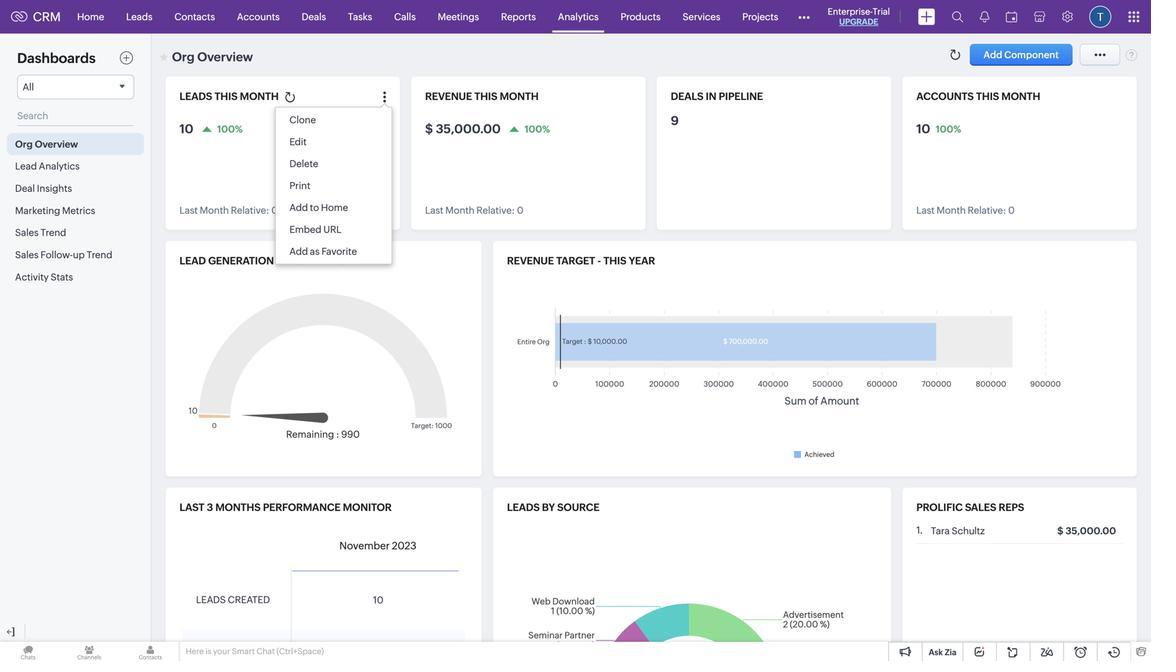 Task type: describe. For each thing, give the bounding box(es) containing it.
leads
[[126, 11, 153, 22]]

contacts
[[174, 11, 215, 22]]

month for $ 35,000.00
[[445, 205, 475, 216]]

activity stats link
[[7, 266, 144, 288]]

here is your smart chat (ctrl+space)
[[186, 647, 324, 656]]

2 - from the left
[[598, 255, 601, 267]]

sales trend link
[[7, 222, 144, 244]]

sales for sales follow-up trend
[[15, 249, 39, 260]]

sales
[[965, 502, 997, 514]]

dashboards
[[17, 50, 96, 66]]

revenue for revenue target - this year
[[507, 255, 554, 267]]

1 horizontal spatial org
[[172, 50, 195, 64]]

embed url
[[290, 224, 342, 235]]

embed
[[290, 224, 322, 235]]

deal insights link
[[7, 177, 144, 199]]

prolific
[[917, 502, 963, 514]]

projects link
[[732, 0, 790, 33]]

insights
[[37, 183, 72, 194]]

achieved
[[805, 451, 835, 458]]

Search text field
[[17, 106, 134, 126]]

sales for sales trend
[[15, 227, 39, 238]]

add as favorite
[[290, 246, 357, 257]]

leads created
[[196, 594, 270, 605]]

deals
[[671, 90, 704, 102]]

stats
[[51, 272, 73, 283]]

2 horizontal spatial 10
[[917, 122, 931, 136]]

your
[[213, 647, 230, 656]]

lead generation target - this year
[[180, 255, 375, 267]]

add for add as favorite
[[290, 246, 308, 257]]

revenue target - this year
[[507, 255, 655, 267]]

month for 10
[[200, 205, 229, 216]]

leads this month
[[180, 90, 279, 102]]

this for revenue
[[474, 90, 498, 102]]

services
[[683, 11, 721, 22]]

100% for $ 35,000.00
[[525, 124, 550, 134]]

calls
[[394, 11, 416, 22]]

prolific sales reps
[[917, 502, 1025, 514]]

reps
[[999, 502, 1025, 514]]

accounts
[[237, 11, 280, 22]]

leads for leads by source
[[507, 502, 540, 514]]

chats image
[[0, 642, 56, 661]]

0 vertical spatial $ 35,000.00
[[425, 122, 501, 136]]

month for $ 35,000.00
[[500, 90, 539, 102]]

create menu element
[[910, 0, 944, 33]]

tasks link
[[337, 0, 383, 33]]

leads link
[[115, 0, 164, 33]]

zia
[[945, 648, 957, 657]]

deals in pipeline
[[671, 90, 763, 102]]

3 last month relative: 0 from the left
[[917, 205, 1015, 216]]

relative: for 10
[[231, 205, 269, 216]]

up
[[73, 249, 85, 260]]

deals
[[302, 11, 326, 22]]

follow-
[[41, 249, 73, 260]]

favorite
[[322, 246, 357, 257]]

0 vertical spatial 35,000.00
[[436, 122, 501, 136]]

all
[[23, 82, 34, 93]]

calls link
[[383, 0, 427, 33]]

leads by source
[[507, 502, 600, 514]]

tasks
[[348, 11, 372, 22]]

as
[[310, 246, 320, 257]]

crm link
[[11, 10, 61, 24]]

enterprise-trial upgrade
[[828, 7, 890, 26]]

ask zia
[[929, 648, 957, 657]]

smart
[[232, 647, 255, 656]]

0 for 10
[[271, 205, 278, 216]]

marketing metrics link
[[7, 199, 144, 222]]

create menu image
[[918, 9, 935, 25]]

contacts image
[[122, 642, 179, 661]]

profile image
[[1090, 6, 1112, 28]]

crm
[[33, 10, 61, 24]]

0 horizontal spatial 10
[[180, 122, 194, 136]]

tara schultz
[[931, 526, 985, 537]]

10 100%
[[917, 122, 961, 136]]

2023
[[392, 540, 417, 552]]

org overview link
[[7, 133, 144, 155]]

last month relative: 0 for $ 35,000.00
[[425, 205, 524, 216]]

3 0 from the left
[[1008, 205, 1015, 216]]

reports link
[[490, 0, 547, 33]]

enterprise-
[[828, 7, 873, 17]]

1 horizontal spatial trend
[[87, 249, 112, 260]]

100% for 10
[[217, 124, 243, 134]]

to
[[310, 202, 319, 213]]

tara
[[931, 526, 950, 537]]

lead
[[180, 255, 206, 267]]

9
[[671, 114, 679, 128]]

in
[[706, 90, 717, 102]]

upgrade
[[839, 17, 879, 26]]

3
[[207, 502, 213, 514]]

this for leads
[[215, 90, 238, 102]]

print
[[290, 180, 310, 191]]

activity stats
[[15, 272, 73, 283]]

deal insights
[[15, 183, 72, 194]]

analytics link
[[547, 0, 610, 33]]

clone
[[290, 114, 316, 125]]

months
[[215, 502, 261, 514]]

1 vertical spatial 35,000.00
[[1066, 526, 1116, 537]]

home link
[[66, 0, 115, 33]]

0 horizontal spatial org overview
[[15, 139, 78, 150]]

edit
[[290, 136, 307, 147]]

here
[[186, 647, 204, 656]]



Task type: locate. For each thing, give the bounding box(es) containing it.
0 horizontal spatial 100%
[[217, 124, 243, 134]]

0 horizontal spatial org
[[15, 139, 33, 150]]

accounts
[[917, 90, 974, 102]]

1 vertical spatial leads
[[507, 502, 540, 514]]

0 vertical spatial org
[[172, 50, 195, 64]]

1 add from the top
[[290, 202, 308, 213]]

1 horizontal spatial target
[[556, 255, 595, 267]]

1 100% from the left
[[217, 124, 243, 134]]

1 horizontal spatial 35,000.00
[[1066, 526, 1116, 537]]

1 month from the left
[[240, 90, 279, 102]]

chat
[[257, 647, 275, 656]]

0 vertical spatial sales
[[15, 227, 39, 238]]

marketing
[[15, 205, 60, 216]]

All field
[[17, 75, 134, 99]]

relative: for $ 35,000.00
[[477, 205, 515, 216]]

signals image
[[980, 11, 990, 23]]

target
[[276, 255, 315, 267], [556, 255, 595, 267]]

november 2023
[[339, 540, 417, 552]]

year
[[349, 255, 375, 267], [629, 255, 655, 267]]

1 vertical spatial analytics
[[39, 161, 80, 172]]

home
[[77, 11, 104, 22], [321, 202, 348, 213]]

add to home
[[290, 202, 348, 213]]

2 horizontal spatial last month relative: 0
[[917, 205, 1015, 216]]

1 horizontal spatial last month relative: 0
[[425, 205, 524, 216]]

3 last from the left
[[917, 205, 935, 216]]

services link
[[672, 0, 732, 33]]

1 vertical spatial revenue
[[507, 255, 554, 267]]

sales follow-up trend
[[15, 249, 112, 260]]

accounts link
[[226, 0, 291, 33]]

contacts link
[[164, 0, 226, 33]]

0 horizontal spatial -
[[317, 255, 321, 267]]

0 vertical spatial org overview
[[172, 50, 253, 64]]

home right to
[[321, 202, 348, 213]]

2 horizontal spatial month
[[937, 205, 966, 216]]

org
[[172, 50, 195, 64], [15, 139, 33, 150]]

search image
[[952, 11, 964, 23]]

0 horizontal spatial month
[[200, 205, 229, 216]]

monitor
[[343, 502, 392, 514]]

signals element
[[972, 0, 998, 34]]

deal
[[15, 183, 35, 194]]

revenue for revenue this month
[[425, 90, 472, 102]]

1 horizontal spatial relative:
[[477, 205, 515, 216]]

0 vertical spatial trend
[[41, 227, 66, 238]]

1 vertical spatial add
[[290, 246, 308, 257]]

10 down the november 2023
[[373, 595, 384, 606]]

100%
[[217, 124, 243, 134], [525, 124, 550, 134], [936, 124, 961, 134]]

products
[[621, 11, 661, 22]]

-
[[317, 255, 321, 267], [598, 255, 601, 267]]

schultz
[[952, 526, 985, 537]]

100% down revenue this month
[[525, 124, 550, 134]]

2 last month relative: 0 from the left
[[425, 205, 524, 216]]

Other Modules field
[[790, 6, 819, 28]]

0 horizontal spatial home
[[77, 11, 104, 22]]

sales follow-up trend link
[[7, 244, 144, 266]]

100% down accounts
[[936, 124, 961, 134]]

1 target from the left
[[276, 255, 315, 267]]

org down contacts link
[[172, 50, 195, 64]]

reports
[[501, 11, 536, 22]]

overview up leads this month on the top
[[197, 50, 253, 64]]

leads for leads created
[[196, 594, 226, 605]]

1 relative: from the left
[[231, 205, 269, 216]]

projects
[[743, 11, 779, 22]]

last
[[180, 502, 204, 514]]

0 horizontal spatial last
[[180, 205, 198, 216]]

1 horizontal spatial $
[[1058, 526, 1064, 537]]

10
[[180, 122, 194, 136], [917, 122, 931, 136], [373, 595, 384, 606]]

trend
[[41, 227, 66, 238], [87, 249, 112, 260]]

35,000.00
[[436, 122, 501, 136], [1066, 526, 1116, 537]]

2 month from the left
[[500, 90, 539, 102]]

0 horizontal spatial $ 35,000.00
[[425, 122, 501, 136]]

leads
[[180, 90, 212, 102], [507, 502, 540, 514], [196, 594, 226, 605]]

1 year from the left
[[349, 255, 375, 267]]

0
[[271, 205, 278, 216], [517, 205, 524, 216], [1008, 205, 1015, 216]]

pipeline
[[719, 90, 763, 102]]

url
[[323, 224, 342, 235]]

is
[[206, 647, 211, 656]]

2 sales from the top
[[15, 249, 39, 260]]

1 horizontal spatial last
[[425, 205, 444, 216]]

2 horizontal spatial last
[[917, 205, 935, 216]]

leads for leads this month
[[180, 90, 212, 102]]

channels image
[[61, 642, 117, 661]]

2 last from the left
[[425, 205, 444, 216]]

marketing metrics
[[15, 205, 95, 216]]

1 vertical spatial trend
[[87, 249, 112, 260]]

add for add to home
[[290, 202, 308, 213]]

100% down leads this month on the top
[[217, 124, 243, 134]]

(ctrl+space)
[[277, 647, 324, 656]]

analytics
[[558, 11, 599, 22], [39, 161, 80, 172]]

1 vertical spatial home
[[321, 202, 348, 213]]

3 month from the left
[[1002, 90, 1041, 102]]

1 vertical spatial org
[[15, 139, 33, 150]]

3 100% from the left
[[936, 124, 961, 134]]

created
[[228, 594, 270, 605]]

add left to
[[290, 202, 308, 213]]

month for 10
[[1002, 90, 1041, 102]]

by
[[542, 502, 555, 514]]

1 horizontal spatial 100%
[[525, 124, 550, 134]]

1 horizontal spatial revenue
[[507, 255, 554, 267]]

last month relative: 0 for 10
[[180, 205, 278, 216]]

delete
[[290, 158, 318, 169]]

1 vertical spatial overview
[[35, 139, 78, 150]]

0 horizontal spatial relative:
[[231, 205, 269, 216]]

1 horizontal spatial month
[[500, 90, 539, 102]]

0 vertical spatial analytics
[[558, 11, 599, 22]]

source
[[557, 502, 600, 514]]

last for $ 35,000.00
[[425, 205, 444, 216]]

trial
[[873, 7, 890, 17]]

1 vertical spatial sales
[[15, 249, 39, 260]]

overview
[[197, 50, 253, 64], [35, 139, 78, 150]]

org overview up lead analytics in the top of the page
[[15, 139, 78, 150]]

2 100% from the left
[[525, 124, 550, 134]]

deals link
[[291, 0, 337, 33]]

november
[[339, 540, 390, 552]]

3 month from the left
[[937, 205, 966, 216]]

2 horizontal spatial relative:
[[968, 205, 1006, 216]]

month
[[200, 205, 229, 216], [445, 205, 475, 216], [937, 205, 966, 216]]

analytics up insights
[[39, 161, 80, 172]]

0 horizontal spatial year
[[349, 255, 375, 267]]

0 vertical spatial add
[[290, 202, 308, 213]]

1 last month relative: 0 from the left
[[180, 205, 278, 216]]

revenue this month
[[425, 90, 539, 102]]

1 horizontal spatial 0
[[517, 205, 524, 216]]

last 3 months performance monitor
[[180, 502, 392, 514]]

0 horizontal spatial trend
[[41, 227, 66, 238]]

lead
[[15, 161, 37, 172]]

100% inside 10 100%
[[936, 124, 961, 134]]

this for accounts
[[976, 90, 999, 102]]

1 month from the left
[[200, 205, 229, 216]]

0 vertical spatial home
[[77, 11, 104, 22]]

0 horizontal spatial $
[[425, 122, 433, 136]]

1 horizontal spatial month
[[445, 205, 475, 216]]

0 vertical spatial overview
[[197, 50, 253, 64]]

0 vertical spatial leads
[[180, 90, 212, 102]]

1 sales from the top
[[15, 227, 39, 238]]

2 vertical spatial leads
[[196, 594, 226, 605]]

0 horizontal spatial overview
[[35, 139, 78, 150]]

analytics right reports
[[558, 11, 599, 22]]

2 horizontal spatial 100%
[[936, 124, 961, 134]]

0 horizontal spatial 0
[[271, 205, 278, 216]]

None button
[[970, 44, 1073, 66]]

0 horizontal spatial 35,000.00
[[436, 122, 501, 136]]

lead analytics link
[[7, 155, 144, 177]]

1 horizontal spatial 10
[[373, 595, 384, 606]]

10 down leads this month on the top
[[180, 122, 194, 136]]

2 0 from the left
[[517, 205, 524, 216]]

last for 10
[[180, 205, 198, 216]]

0 horizontal spatial last month relative: 0
[[180, 205, 278, 216]]

1 horizontal spatial -
[[598, 255, 601, 267]]

search element
[[944, 0, 972, 34]]

generation
[[208, 255, 274, 267]]

2 relative: from the left
[[477, 205, 515, 216]]

0 for $ 35,000.00
[[517, 205, 524, 216]]

2 month from the left
[[445, 205, 475, 216]]

$
[[425, 122, 433, 136], [1058, 526, 1064, 537]]

home right crm
[[77, 11, 104, 22]]

3 relative: from the left
[[968, 205, 1006, 216]]

1 horizontal spatial analytics
[[558, 11, 599, 22]]

2 horizontal spatial 0
[[1008, 205, 1015, 216]]

help image
[[1126, 49, 1138, 61]]

0 horizontal spatial month
[[240, 90, 279, 102]]

ask
[[929, 648, 943, 657]]

calendar image
[[1006, 11, 1018, 22]]

trend down marketing metrics on the top of page
[[41, 227, 66, 238]]

1 horizontal spatial $ 35,000.00
[[1058, 526, 1116, 537]]

1 horizontal spatial org overview
[[172, 50, 253, 64]]

0 vertical spatial revenue
[[425, 90, 472, 102]]

1 vertical spatial $ 35,000.00
[[1058, 526, 1116, 537]]

0 horizontal spatial revenue
[[425, 90, 472, 102]]

overview inside org overview link
[[35, 139, 78, 150]]

sales trend
[[15, 227, 66, 238]]

1 horizontal spatial home
[[321, 202, 348, 213]]

1 last from the left
[[180, 205, 198, 216]]

10 down accounts
[[917, 122, 931, 136]]

trend right the up at the left top
[[87, 249, 112, 260]]

1 vertical spatial org overview
[[15, 139, 78, 150]]

meetings link
[[427, 0, 490, 33]]

2 year from the left
[[629, 255, 655, 267]]

1 horizontal spatial year
[[629, 255, 655, 267]]

meetings
[[438, 11, 479, 22]]

0 vertical spatial $
[[425, 122, 433, 136]]

org up lead
[[15, 139, 33, 150]]

add left as
[[290, 246, 308, 257]]

this
[[215, 90, 238, 102], [474, 90, 498, 102], [976, 90, 999, 102], [323, 255, 347, 267], [604, 255, 627, 267]]

0 horizontal spatial target
[[276, 255, 315, 267]]

org overview up leads this month on the top
[[172, 50, 253, 64]]

overview up lead analytics in the top of the page
[[35, 139, 78, 150]]

accounts this month
[[917, 90, 1041, 102]]

0 horizontal spatial analytics
[[39, 161, 80, 172]]

sales
[[15, 227, 39, 238], [15, 249, 39, 260]]

2 horizontal spatial month
[[1002, 90, 1041, 102]]

metrics
[[62, 205, 95, 216]]

sales up activity
[[15, 249, 39, 260]]

1 - from the left
[[317, 255, 321, 267]]

1 0 from the left
[[271, 205, 278, 216]]

1 vertical spatial $
[[1058, 526, 1064, 537]]

2 add from the top
[[290, 246, 308, 257]]

sales down marketing
[[15, 227, 39, 238]]

2 target from the left
[[556, 255, 595, 267]]

$ 35,000.00
[[425, 122, 501, 136], [1058, 526, 1116, 537]]

1 horizontal spatial overview
[[197, 50, 253, 64]]

profile element
[[1081, 0, 1120, 33]]



Task type: vqa. For each thing, say whether or not it's contained in the screenshot.
Save and New button
no



